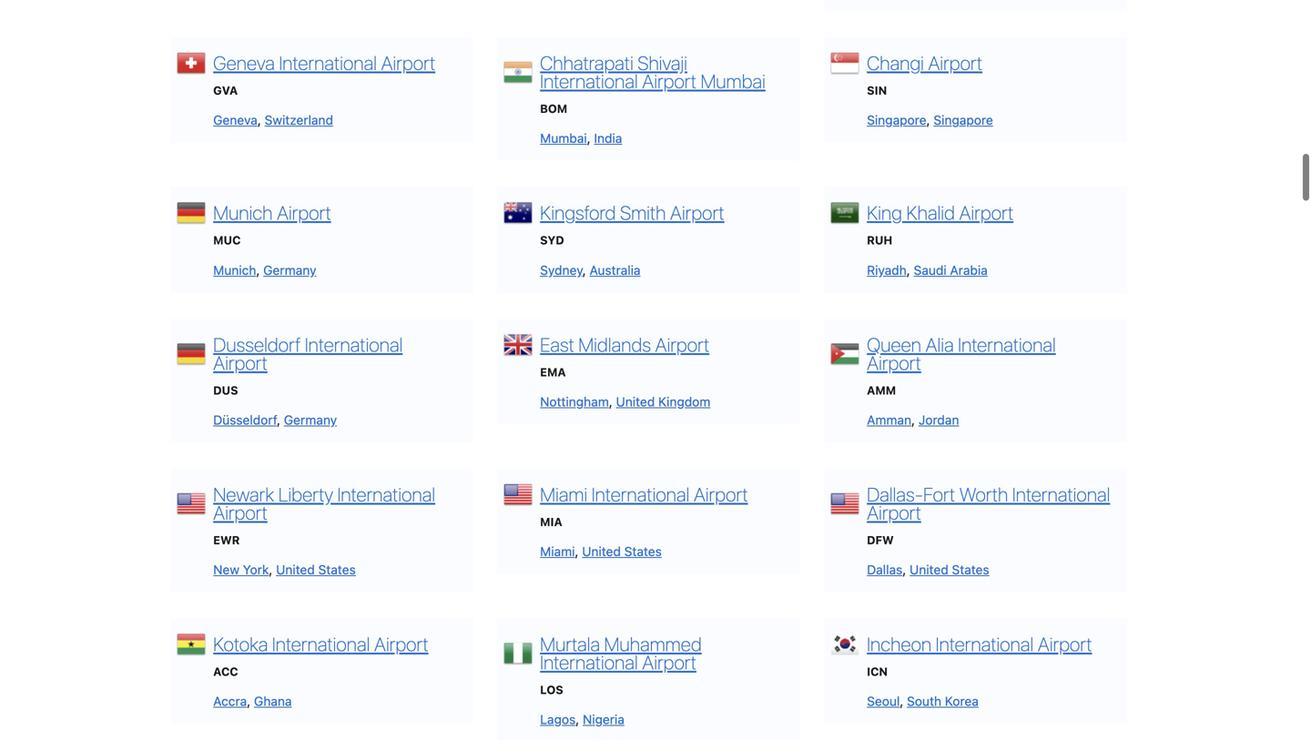 Task type: locate. For each thing, give the bounding box(es) containing it.
2 singapore from the left
[[934, 113, 994, 128]]

arabia
[[951, 263, 988, 278]]

chhatrapati
[[540, 52, 634, 74]]

germany for airport
[[263, 263, 317, 278]]

, for incheon international airport
[[900, 694, 904, 709]]

geneva , switzerland
[[213, 113, 333, 128]]

newark liberty international airport link
[[213, 483, 436, 524]]

2 miami from the top
[[540, 544, 575, 559]]

united states link down miami international airport 'link'
[[582, 544, 662, 559]]

airport inside dallas-fort worth international airport
[[867, 501, 922, 524]]

incheon international airport
[[867, 633, 1093, 656]]

kingsford
[[540, 202, 616, 224]]

2 geneva from the top
[[213, 113, 258, 128]]

singapore link down sin
[[867, 113, 927, 128]]

saudi arabia link
[[914, 263, 988, 278]]

, left the nigeria link
[[576, 712, 580, 727]]

1 munich from the top
[[213, 202, 273, 224]]

lagos link
[[540, 712, 576, 727]]

geneva
[[213, 52, 275, 74], [213, 113, 258, 128]]

munich link
[[213, 263, 256, 278]]

airport inside dusseldorf international airport
[[213, 351, 268, 374]]

dallas
[[867, 562, 903, 578]]

muc
[[213, 234, 241, 247]]

germany right "düsseldorf" link
[[284, 413, 337, 428]]

united states link for liberty
[[276, 562, 356, 578]]

fort
[[924, 483, 956, 506]]

2 munich from the top
[[213, 263, 256, 278]]

mumbai , india
[[540, 131, 623, 146]]

switzerland link
[[265, 113, 333, 128]]

sydney
[[540, 263, 583, 278]]

1 singapore from the left
[[867, 113, 927, 128]]

new york link
[[213, 562, 269, 578]]

australia
[[590, 263, 641, 278]]

, down munich airport "link"
[[256, 263, 260, 278]]

0 vertical spatial mumbai
[[701, 70, 766, 93]]

united states link right york
[[276, 562, 356, 578]]

1 horizontal spatial states
[[625, 544, 662, 559]]

, for kingsford smith airport
[[583, 263, 586, 278]]

singapore down sin
[[867, 113, 927, 128]]

ghana
[[254, 694, 292, 709]]

changi airport link
[[867, 52, 983, 74]]

0 vertical spatial germany link
[[263, 263, 317, 278]]

singapore , singapore
[[867, 113, 994, 128]]

munich down muc
[[213, 263, 256, 278]]

states down newark liberty international airport link
[[318, 562, 356, 578]]

1 vertical spatial germany
[[284, 413, 337, 428]]

0 horizontal spatial singapore
[[867, 113, 927, 128]]

germany link right "düsseldorf" link
[[284, 413, 337, 428]]

miami , united states
[[540, 544, 662, 559]]

, left india link
[[587, 131, 591, 146]]

east midlands airport
[[540, 333, 710, 356]]

, up 'incheon'
[[903, 562, 907, 578]]

miami up mia
[[540, 483, 588, 506]]

dallas-fort worth international airport
[[867, 483, 1111, 524]]

, for dallas-fort worth international airport
[[903, 562, 907, 578]]

, left the south
[[900, 694, 904, 709]]

geneva down gva
[[213, 113, 258, 128]]

united right dallas
[[910, 562, 949, 578]]

, left united kingdom link
[[609, 394, 613, 409]]

germany right munich link
[[263, 263, 317, 278]]

united states link for international
[[582, 544, 662, 559]]

, for east midlands airport
[[609, 394, 613, 409]]

airport inside 'queen alia international airport'
[[867, 351, 922, 374]]

geneva link
[[213, 113, 258, 128]]

0 horizontal spatial united states link
[[276, 562, 356, 578]]

1 vertical spatial germany link
[[284, 413, 337, 428]]

1 horizontal spatial united states link
[[582, 544, 662, 559]]

germany
[[263, 263, 317, 278], [284, 413, 337, 428]]

seoul link
[[867, 694, 900, 709]]

king khalid airport link
[[867, 202, 1014, 224]]

international inside murtala muhammed international airport
[[540, 651, 638, 674]]

germany for international
[[284, 413, 337, 428]]

united states link right dallas
[[910, 562, 990, 578]]

dfw
[[867, 534, 894, 547]]

united right miami link
[[582, 544, 621, 559]]

states for dallas-
[[952, 562, 990, 578]]

lagos , nigeria
[[540, 712, 625, 727]]

0 horizontal spatial singapore link
[[867, 113, 927, 128]]

dusseldorf international airport link
[[213, 333, 403, 374]]

international inside 'queen alia international airport'
[[959, 333, 1057, 356]]

alia
[[926, 333, 954, 356]]

states for miami
[[625, 544, 662, 559]]

0 horizontal spatial mumbai
[[540, 131, 587, 146]]

germany link for airport
[[263, 263, 317, 278]]

singapore down the changi airport link
[[934, 113, 994, 128]]

1 vertical spatial geneva
[[213, 113, 258, 128]]

germany link for international
[[284, 413, 337, 428]]

changi airport
[[867, 52, 983, 74]]

, for miami international airport
[[575, 544, 579, 559]]

munich up muc
[[213, 202, 273, 224]]

, for murtala muhammed international airport
[[576, 712, 580, 727]]

international
[[279, 52, 377, 74], [540, 70, 638, 93], [305, 333, 403, 356], [959, 333, 1057, 356], [338, 483, 436, 506], [592, 483, 690, 506], [1013, 483, 1111, 506], [272, 633, 370, 656], [936, 633, 1034, 656], [540, 651, 638, 674]]

international inside newark liberty international airport
[[338, 483, 436, 506]]

0 vertical spatial geneva
[[213, 52, 275, 74]]

0 vertical spatial munich
[[213, 202, 273, 224]]

1 horizontal spatial singapore link
[[934, 113, 994, 128]]

murtala
[[540, 633, 600, 656]]

india
[[594, 131, 623, 146]]

, down dusseldorf international airport link
[[277, 413, 281, 428]]

united for miami
[[582, 544, 621, 559]]

1 vertical spatial munich
[[213, 263, 256, 278]]

seoul , south korea
[[867, 694, 979, 709]]

, left the saudi on the top
[[907, 263, 911, 278]]

queen
[[867, 333, 922, 356]]

king
[[867, 202, 903, 224]]

ema
[[540, 366, 566, 379]]

, down "changi airport"
[[927, 113, 931, 128]]

1 miami from the top
[[540, 483, 588, 506]]

dallas-
[[867, 483, 924, 506]]

0 vertical spatial germany
[[263, 263, 317, 278]]

united states link for fort
[[910, 562, 990, 578]]

kingdom
[[659, 394, 711, 409]]

kingsford smith airport link
[[540, 202, 725, 224]]

, for chhatrapati shivaji international airport mumbai
[[587, 131, 591, 146]]

miami
[[540, 483, 588, 506], [540, 544, 575, 559]]

2 singapore link from the left
[[934, 113, 994, 128]]

1 geneva from the top
[[213, 52, 275, 74]]

1 horizontal spatial mumbai
[[701, 70, 766, 93]]

icn
[[867, 665, 888, 679]]

accra
[[213, 694, 247, 709]]

united
[[616, 394, 655, 409], [582, 544, 621, 559], [276, 562, 315, 578], [910, 562, 949, 578]]

düsseldorf
[[213, 413, 277, 428]]

mumbai down bom
[[540, 131, 587, 146]]

jordan link
[[919, 413, 960, 428]]

2 horizontal spatial united states link
[[910, 562, 990, 578]]

1 vertical spatial mumbai
[[540, 131, 587, 146]]

1 vertical spatial miami
[[540, 544, 575, 559]]

bom
[[540, 102, 568, 115]]

2 horizontal spatial states
[[952, 562, 990, 578]]

united left 'kingdom'
[[616, 394, 655, 409]]

sin
[[867, 84, 887, 97]]

singapore
[[867, 113, 927, 128], [934, 113, 994, 128]]

shivaji
[[638, 52, 688, 74]]

germany link right munich link
[[263, 263, 317, 278]]

states down miami international airport 'link'
[[625, 544, 662, 559]]

düsseldorf , germany
[[213, 413, 337, 428]]

accra , ghana
[[213, 694, 292, 709]]

, left switzerland
[[258, 113, 261, 128]]

0 vertical spatial miami
[[540, 483, 588, 506]]

mumbai right the shivaji
[[701, 70, 766, 93]]

geneva up gva
[[213, 52, 275, 74]]

, down miami international airport
[[575, 544, 579, 559]]

0 horizontal spatial states
[[318, 562, 356, 578]]

singapore link down the changi airport link
[[934, 113, 994, 128]]

ghana link
[[254, 694, 292, 709]]

east
[[540, 333, 575, 356]]

south
[[907, 694, 942, 709]]

munich for munich , germany
[[213, 263, 256, 278]]

king khalid airport
[[867, 202, 1014, 224]]

australia link
[[590, 263, 641, 278]]

,
[[258, 113, 261, 128], [927, 113, 931, 128], [587, 131, 591, 146], [256, 263, 260, 278], [583, 263, 586, 278], [907, 263, 911, 278], [609, 394, 613, 409], [277, 413, 281, 428], [912, 413, 916, 428], [575, 544, 579, 559], [269, 562, 273, 578], [903, 562, 907, 578], [247, 694, 251, 709], [900, 694, 904, 709], [576, 712, 580, 727]]

1 horizontal spatial singapore
[[934, 113, 994, 128]]

, left the jordan link
[[912, 413, 916, 428]]

miami down mia
[[540, 544, 575, 559]]

munich airport
[[213, 202, 331, 224]]

, left australia
[[583, 263, 586, 278]]

states down dallas-fort worth international airport
[[952, 562, 990, 578]]

airport inside chhatrapati shivaji international airport mumbai
[[643, 70, 697, 93]]

sydney link
[[540, 263, 583, 278]]

, left 'ghana' link
[[247, 694, 251, 709]]



Task type: vqa. For each thing, say whether or not it's contained in the screenshot.
Fort
yes



Task type: describe. For each thing, give the bounding box(es) containing it.
mumbai inside chhatrapati shivaji international airport mumbai
[[701, 70, 766, 93]]

east midlands airport link
[[540, 333, 710, 356]]

, right 'new'
[[269, 562, 273, 578]]

chhatrapati shivaji international airport mumbai
[[540, 52, 766, 93]]

riyadh , saudi arabia
[[867, 263, 988, 278]]

, for munich airport
[[256, 263, 260, 278]]

sydney , australia
[[540, 263, 641, 278]]

dusseldorf international airport
[[213, 333, 403, 374]]

united for dallas-
[[910, 562, 949, 578]]

chhatrapati shivaji international airport mumbai link
[[540, 52, 766, 93]]

queen alia international airport link
[[867, 333, 1057, 374]]

incheon
[[867, 633, 932, 656]]

dallas-fort worth international airport link
[[867, 483, 1111, 524]]

south korea link
[[907, 694, 979, 709]]

changi
[[867, 52, 924, 74]]

dallas link
[[867, 562, 903, 578]]

incheon international airport link
[[867, 633, 1093, 656]]

miami for miami , united states
[[540, 544, 575, 559]]

kotoka international airport
[[213, 633, 429, 656]]

india link
[[594, 131, 623, 146]]

acc
[[213, 665, 238, 679]]

amm
[[867, 384, 896, 397]]

, for dusseldorf international airport
[[277, 413, 281, 428]]

international inside dusseldorf international airport
[[305, 333, 403, 356]]

1 singapore link from the left
[[867, 113, 927, 128]]

nottingham link
[[540, 394, 609, 409]]

riyadh
[[867, 263, 907, 278]]

los
[[540, 684, 564, 697]]

munich for munich airport
[[213, 202, 273, 224]]

midlands
[[579, 333, 651, 356]]

airport inside newark liberty international airport
[[213, 501, 268, 524]]

amman link
[[867, 413, 912, 428]]

international inside chhatrapati shivaji international airport mumbai
[[540, 70, 638, 93]]

miami for miami international airport
[[540, 483, 588, 506]]

mumbai link
[[540, 131, 587, 146]]

geneva for geneva international airport
[[213, 52, 275, 74]]

amman , jordan
[[867, 413, 960, 428]]

worth
[[960, 483, 1009, 506]]

nigeria
[[583, 712, 625, 727]]

york
[[243, 562, 269, 578]]

gva
[[213, 84, 238, 97]]

syd
[[540, 234, 564, 247]]

nigeria link
[[583, 712, 625, 727]]

riyadh link
[[867, 263, 907, 278]]

new york , united states
[[213, 562, 356, 578]]

united right york
[[276, 562, 315, 578]]

united for east
[[616, 394, 655, 409]]

dusseldorf
[[213, 333, 301, 356]]

newark
[[213, 483, 274, 506]]

, for queen alia international airport
[[912, 413, 916, 428]]

, for changi airport
[[927, 113, 931, 128]]

, for kotoka international airport
[[247, 694, 251, 709]]

miami international airport link
[[540, 483, 748, 506]]

nottingham , united kingdom
[[540, 394, 711, 409]]

lagos
[[540, 712, 576, 727]]

muhammed
[[605, 633, 702, 656]]

geneva for geneva , switzerland
[[213, 113, 258, 128]]

liberty
[[279, 483, 333, 506]]

seoul
[[867, 694, 900, 709]]

miami international airport
[[540, 483, 748, 506]]

kotoka international airport link
[[213, 633, 429, 656]]

ruh
[[867, 234, 893, 247]]

airport inside murtala muhammed international airport
[[643, 651, 697, 674]]

düsseldorf link
[[213, 413, 277, 428]]

saudi
[[914, 263, 947, 278]]

switzerland
[[265, 113, 333, 128]]

international inside dallas-fort worth international airport
[[1013, 483, 1111, 506]]

murtala muhammed international airport link
[[540, 633, 702, 674]]

united kingdom link
[[616, 394, 711, 409]]

, for king khalid airport
[[907, 263, 911, 278]]

murtala muhammed international airport
[[540, 633, 702, 674]]

khalid
[[907, 202, 956, 224]]

mia
[[540, 515, 563, 529]]

kingsford smith airport
[[540, 202, 725, 224]]

, for geneva international airport
[[258, 113, 261, 128]]

geneva international airport
[[213, 52, 436, 74]]

munich airport link
[[213, 202, 331, 224]]

munich , germany
[[213, 263, 317, 278]]

queen alia international airport
[[867, 333, 1057, 374]]

kotoka
[[213, 633, 268, 656]]

miami link
[[540, 544, 575, 559]]

newark liberty international airport
[[213, 483, 436, 524]]

dallas , united states
[[867, 562, 990, 578]]



